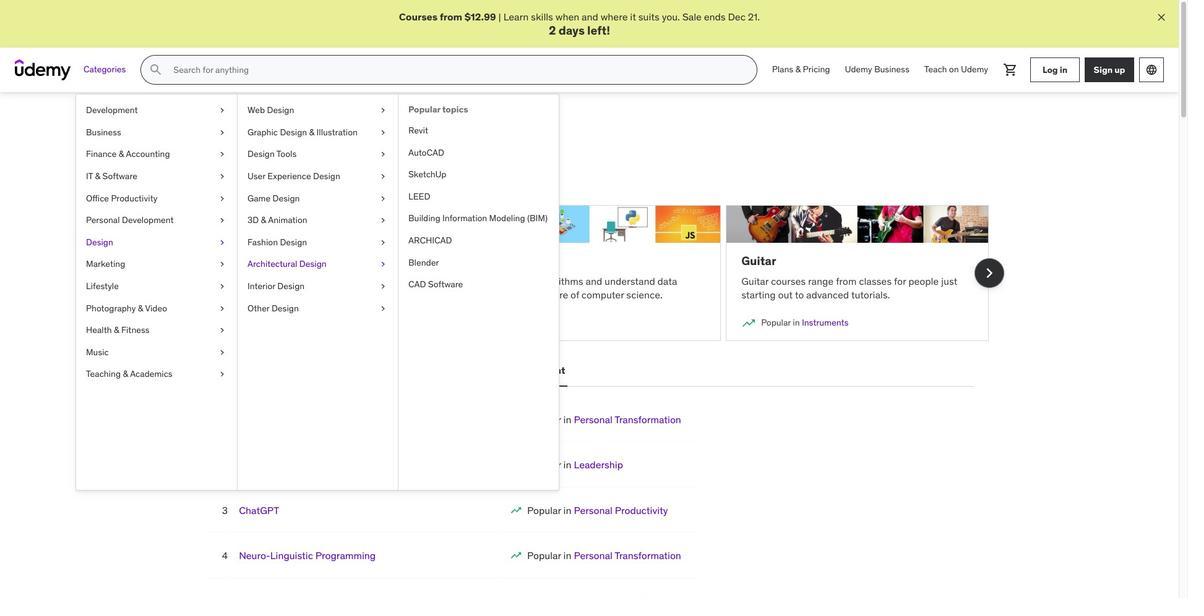 Task type: describe. For each thing, give the bounding box(es) containing it.
user experience design
[[248, 171, 340, 182]]

xsmall image for graphic design & illustration
[[378, 127, 388, 139]]

of
[[571, 289, 579, 301]]

leadership link
[[574, 459, 623, 472]]

topics inside architectural design element
[[442, 104, 468, 115]]

xsmall image for architectural design
[[378, 259, 388, 271]]

graphic design & illustration link
[[238, 122, 398, 144]]

popular down other
[[225, 318, 255, 329]]

programming
[[315, 550, 376, 563]]

people
[[908, 275, 939, 288]]

& for teaching & academics
[[123, 369, 128, 380]]

cad software link
[[398, 274, 559, 296]]

xsmall image for health & fitness
[[217, 325, 227, 337]]

computer
[[582, 289, 624, 301]]

xsmall image for finance & accounting
[[217, 149, 227, 161]]

architectural
[[248, 259, 297, 270]]

& for it & software
[[95, 171, 100, 182]]

building information modeling (bim)
[[408, 213, 548, 224]]

structures
[[473, 289, 518, 301]]

guitar courses range from classes for people just starting out to advanced tutorials.
[[741, 275, 957, 301]]

finance & accounting
[[86, 149, 170, 160]]

statistical
[[225, 275, 267, 288]]

to inside guitar courses range from classes for people just starting out to advanced tutorials.
[[795, 289, 804, 301]]

5 cell from the top
[[527, 596, 681, 599]]

leed
[[408, 191, 430, 202]]

up
[[1115, 64, 1125, 75]]

design up marketing
[[86, 237, 113, 248]]

something
[[217, 158, 264, 170]]

shopping cart with 0 items image
[[1003, 63, 1018, 77]]

(bim)
[[527, 213, 548, 224]]

user experience design link
[[238, 166, 398, 188]]

popular down out
[[761, 318, 791, 329]]

to inside learn to build algorithms and understand data structures at the core of computer science.
[[501, 275, 510, 288]]

design for interior
[[277, 281, 305, 292]]

1 vertical spatial skills
[[445, 158, 468, 170]]

development link
[[76, 100, 237, 122]]

how
[[407, 275, 425, 288]]

interior design link
[[238, 276, 398, 298]]

it
[[86, 171, 93, 182]]

marketing
[[86, 259, 125, 270]]

development for personal development button
[[502, 365, 565, 377]]

blender link
[[398, 252, 559, 274]]

xsmall image for teaching & academics
[[217, 369, 227, 381]]

xsmall image for design tools
[[378, 149, 388, 161]]

& down web design 'link'
[[309, 127, 314, 138]]

popular up popular in leadership
[[527, 414, 561, 426]]

sign up link
[[1085, 58, 1134, 82]]

archicad
[[408, 235, 452, 246]]

popular in image for guitar
[[741, 316, 756, 331]]

building information modeling (bim) link
[[398, 208, 559, 230]]

design for architectural
[[299, 259, 327, 270]]

popular in instruments
[[761, 318, 848, 329]]

and inside 'courses from $12.99 | learn skills when and where it suits you. sale ends dec 21. 2 days left!'
[[582, 11, 598, 23]]

close image
[[1155, 11, 1168, 24]]

when
[[555, 11, 579, 23]]

sign
[[1094, 64, 1113, 75]]

graphic design & illustration
[[248, 127, 358, 138]]

improve
[[349, 158, 385, 170]]

instruments
[[802, 318, 848, 329]]

2
[[549, 23, 556, 38]]

udemy image
[[15, 60, 71, 81]]

design down new
[[313, 171, 340, 182]]

personal development for personal development link
[[86, 215, 174, 226]]

1 udemy from the left
[[845, 64, 872, 75]]

range
[[808, 275, 833, 288]]

2 cell from the top
[[527, 459, 623, 472]]

neuro-
[[239, 550, 270, 563]]

advanced
[[806, 289, 849, 301]]

log
[[1043, 64, 1058, 75]]

3d & animation
[[248, 215, 307, 226]]

3 cell from the top
[[527, 505, 668, 517]]

accounting
[[126, 149, 170, 160]]

design for graphic
[[280, 127, 307, 138]]

software inside 'link'
[[102, 171, 137, 182]]

learn to build algorithms and understand data structures at the core of computer science. link
[[458, 205, 721, 342]]

development for personal development link
[[122, 215, 174, 226]]

1 horizontal spatial productivity
[[615, 505, 668, 517]]

log in link
[[1030, 58, 1080, 82]]

3d & animation link
[[238, 210, 398, 232]]

other design
[[248, 303, 299, 314]]

in up popular in leadership
[[563, 414, 571, 426]]

& for plans & pricing
[[795, 64, 801, 75]]

starting
[[741, 289, 776, 301]]

learn for learn something completely new or improve your existing skills
[[190, 158, 215, 170]]

design for web
[[267, 105, 294, 116]]

personal development for personal development button
[[459, 365, 565, 377]]

next image
[[979, 264, 999, 283]]

& for health & fitness
[[114, 325, 119, 336]]

leed link
[[398, 186, 559, 208]]

web design
[[248, 105, 294, 116]]

xsmall image for photography & video
[[217, 303, 227, 315]]

graphic
[[248, 127, 278, 138]]

personal development link
[[76, 210, 237, 232]]

other
[[248, 303, 269, 314]]

cad
[[408, 279, 426, 290]]

fitness
[[121, 325, 149, 336]]

xsmall image for 3d & animation
[[378, 215, 388, 227]]

plans & pricing link
[[765, 55, 837, 85]]

finance
[[86, 149, 117, 160]]

learning
[[255, 254, 304, 269]]

submit search image
[[149, 63, 164, 77]]

use statistical probability to teach computers how to learn from data.
[[205, 275, 437, 301]]

popular in leadership
[[527, 459, 623, 472]]

the
[[532, 289, 546, 301]]

guitar for guitar courses range from classes for people just starting out to advanced tutorials.
[[741, 275, 769, 288]]

learn something completely new or improve your existing skills
[[190, 158, 468, 170]]

design tools link
[[238, 144, 398, 166]]

science.
[[626, 289, 663, 301]]

tutorials.
[[851, 289, 890, 301]]

game design
[[248, 193, 300, 204]]

sketchup
[[408, 169, 446, 180]]

courses
[[771, 275, 806, 288]]

in left instruments link
[[793, 318, 800, 329]]

left!
[[587, 23, 610, 38]]

instruments link
[[802, 318, 848, 329]]

chatgpt link
[[239, 505, 279, 517]]

you.
[[662, 11, 680, 23]]

popular right popular in icon
[[527, 550, 561, 563]]

web
[[248, 105, 265, 116]]

plans
[[772, 64, 793, 75]]

popular down popular in leadership
[[527, 505, 561, 517]]

algorithms
[[536, 275, 583, 288]]

xsmall image for design
[[217, 237, 227, 249]]

2 udemy from the left
[[961, 64, 988, 75]]

learn to build algorithms and understand data structures at the core of computer science.
[[473, 275, 677, 301]]

Search for anything text field
[[171, 60, 742, 81]]

teach on udemy
[[924, 64, 988, 75]]

to right cad
[[428, 275, 437, 288]]

personal inside button
[[459, 365, 500, 377]]

xsmall image for business
[[217, 127, 227, 139]]

completely
[[267, 158, 315, 170]]

2 popular in personal transformation from the top
[[527, 550, 681, 563]]

machine
[[205, 254, 253, 269]]

in down other
[[257, 318, 264, 329]]

& for photography & video
[[138, 303, 143, 314]]

illustration
[[317, 127, 358, 138]]

1 personal transformation link from the top
[[574, 414, 681, 426]]

information
[[442, 213, 487, 224]]



Task type: vqa. For each thing, say whether or not it's contained in the screenshot.
Learn
yes



Task type: locate. For each thing, give the bounding box(es) containing it.
0 horizontal spatial productivity
[[111, 193, 157, 204]]

for
[[894, 275, 906, 288]]

2 vertical spatial development
[[502, 365, 565, 377]]

popular in image
[[205, 316, 220, 331], [741, 316, 756, 331], [510, 505, 522, 517]]

1 vertical spatial and
[[252, 122, 280, 141]]

0 horizontal spatial software
[[102, 171, 137, 182]]

development inside personal development link
[[122, 215, 174, 226]]

xsmall image
[[217, 105, 227, 117], [378, 105, 388, 117], [217, 127, 227, 139], [217, 171, 227, 183], [378, 171, 388, 183], [217, 193, 227, 205], [217, 215, 227, 227], [378, 215, 388, 227], [378, 237, 388, 249], [378, 259, 388, 271], [217, 281, 227, 293], [378, 281, 388, 293], [378, 303, 388, 315]]

xsmall image inside graphic design & illustration link
[[378, 127, 388, 139]]

architectural design link
[[238, 254, 398, 276]]

xsmall image inside it & software 'link'
[[217, 171, 227, 183]]

music link
[[76, 342, 237, 364]]

from inside guitar courses range from classes for people just starting out to advanced tutorials.
[[836, 275, 857, 288]]

0 vertical spatial productivity
[[111, 193, 157, 204]]

learn right |
[[503, 11, 529, 23]]

0 horizontal spatial popular in image
[[205, 316, 220, 331]]

& for finance & accounting
[[119, 149, 124, 160]]

& right the teaching
[[123, 369, 128, 380]]

1 transformation from the top
[[615, 414, 681, 426]]

0 horizontal spatial from
[[230, 289, 250, 301]]

design down graphic
[[248, 149, 275, 160]]

in left leadership at the bottom of page
[[563, 459, 571, 472]]

2 personal transformation link from the top
[[574, 550, 681, 563]]

in right log
[[1060, 64, 1067, 75]]

design down architectural design
[[277, 281, 305, 292]]

teaching
[[86, 369, 121, 380]]

xsmall image inside development link
[[217, 105, 227, 117]]

business up finance
[[86, 127, 121, 138]]

1 horizontal spatial skills
[[531, 11, 553, 23]]

personal development inside button
[[459, 365, 565, 377]]

from down "statistical"
[[230, 289, 250, 301]]

0 vertical spatial guitar
[[741, 254, 776, 269]]

1 vertical spatial personal transformation link
[[574, 550, 681, 563]]

web design link
[[238, 100, 398, 122]]

xsmall image for lifestyle
[[217, 281, 227, 293]]

design for fashion
[[280, 237, 307, 248]]

xsmall image inside design link
[[217, 237, 227, 249]]

& right plans
[[795, 64, 801, 75]]

and inside learn to build algorithms and understand data structures at the core of computer science.
[[586, 275, 602, 288]]

probability
[[270, 275, 317, 288]]

& right health
[[114, 325, 119, 336]]

0 vertical spatial transformation
[[615, 414, 681, 426]]

1 horizontal spatial learn
[[473, 275, 498, 288]]

1 horizontal spatial popular in image
[[510, 505, 522, 517]]

from inside use statistical probability to teach computers how to learn from data.
[[230, 289, 250, 301]]

2 transformation from the top
[[615, 550, 681, 563]]

autocad link
[[398, 142, 559, 164]]

xsmall image inside web design 'link'
[[378, 105, 388, 117]]

pricing
[[803, 64, 830, 75]]

modeling
[[489, 213, 525, 224]]

at
[[521, 289, 530, 301]]

design up animation
[[273, 193, 300, 204]]

popular in personal transformation
[[527, 414, 681, 426], [527, 550, 681, 563]]

xsmall image inside architectural design link
[[378, 259, 388, 271]]

photography & video link
[[76, 298, 237, 320]]

xsmall image for office productivity
[[217, 193, 227, 205]]

sketchup link
[[398, 164, 559, 186]]

machine learning
[[205, 254, 304, 269]]

carousel element
[[190, 191, 1004, 356]]

design for game
[[273, 193, 300, 204]]

topics up revit 'link'
[[442, 104, 468, 115]]

popular in image for machine learning
[[205, 316, 220, 331]]

sign up
[[1094, 64, 1125, 75]]

xsmall image inside the photography & video link
[[217, 303, 227, 315]]

1 vertical spatial topics
[[351, 122, 396, 141]]

music
[[86, 347, 109, 358]]

popular in personal transformation up leadership at the bottom of page
[[527, 414, 681, 426]]

udemy business link
[[837, 55, 917, 85]]

fashion design link
[[238, 232, 398, 254]]

xsmall image for marketing
[[217, 259, 227, 271]]

design down fashion design "link"
[[299, 259, 327, 270]]

0 vertical spatial and
[[582, 11, 598, 23]]

xsmall image inside business link
[[217, 127, 227, 139]]

and up computer
[[586, 275, 602, 288]]

xsmall image for user experience design
[[378, 171, 388, 183]]

0 vertical spatial skills
[[531, 11, 553, 23]]

0 horizontal spatial udemy
[[845, 64, 872, 75]]

tools
[[276, 149, 297, 160]]

from inside 'courses from $12.99 | learn skills when and where it suits you. sale ends dec 21. 2 days left!'
[[440, 11, 462, 23]]

2 vertical spatial learn
[[473, 275, 498, 288]]

to right out
[[795, 289, 804, 301]]

& right "3d" at left
[[261, 215, 266, 226]]

|
[[498, 11, 501, 23]]

autocad
[[408, 147, 444, 158]]

software right cad
[[428, 279, 463, 290]]

1 popular in personal transformation from the top
[[527, 414, 681, 426]]

in down popular in leadership
[[563, 505, 571, 517]]

linguistic
[[270, 550, 313, 563]]

learn up structures
[[473, 275, 498, 288]]

1 vertical spatial from
[[836, 275, 857, 288]]

popular topics
[[408, 104, 468, 115]]

1 horizontal spatial software
[[428, 279, 463, 290]]

transformation
[[615, 414, 681, 426], [615, 550, 681, 563]]

and up left!
[[582, 11, 598, 23]]

2 horizontal spatial learn
[[503, 11, 529, 23]]

0 vertical spatial personal transformation link
[[574, 414, 681, 426]]

0 horizontal spatial skills
[[445, 158, 468, 170]]

to left teach
[[319, 275, 328, 288]]

transformation for 1st personal transformation link from the top of the page
[[615, 414, 681, 426]]

popular and trending topics
[[190, 122, 396, 141]]

popular left leadership link
[[527, 459, 561, 472]]

plans & pricing
[[772, 64, 830, 75]]

1 horizontal spatial topics
[[442, 104, 468, 115]]

courses from $12.99 | learn skills when and where it suits you. sale ends dec 21. 2 days left!
[[399, 11, 760, 38]]

choose a language image
[[1145, 64, 1158, 76]]

to
[[319, 275, 328, 288], [428, 275, 437, 288], [501, 275, 510, 288], [795, 289, 804, 301]]

other design link
[[238, 298, 398, 320]]

1 vertical spatial transformation
[[615, 550, 681, 563]]

guitar for guitar
[[741, 254, 776, 269]]

office
[[86, 193, 109, 204]]

0 vertical spatial learn
[[503, 11, 529, 23]]

0 vertical spatial personal development
[[86, 215, 174, 226]]

personal development
[[86, 215, 174, 226], [459, 365, 565, 377]]

& inside 'link'
[[95, 171, 100, 182]]

1 horizontal spatial from
[[440, 11, 462, 23]]

out
[[778, 289, 793, 301]]

xsmall image inside user experience design "link"
[[378, 171, 388, 183]]

from up advanced
[[836, 275, 857, 288]]

design tools
[[248, 149, 297, 160]]

architectural design element
[[398, 95, 559, 491]]

lifestyle link
[[76, 276, 237, 298]]

design down animation
[[280, 237, 307, 248]]

core
[[549, 289, 568, 301]]

cell
[[527, 414, 681, 426], [527, 459, 623, 472], [527, 505, 668, 517], [527, 550, 681, 563], [527, 596, 681, 599]]

xsmall image for other design
[[378, 303, 388, 315]]

1 horizontal spatial personal development
[[459, 365, 565, 377]]

development inside development link
[[86, 105, 138, 116]]

classes
[[859, 275, 892, 288]]

in right popular in icon
[[563, 550, 571, 563]]

skills up 2
[[531, 11, 553, 23]]

learn inside learn to build algorithms and understand data structures at the core of computer science.
[[473, 275, 498, 288]]

0 vertical spatial software
[[102, 171, 137, 182]]

xsmall image for development
[[217, 105, 227, 117]]

where
[[601, 11, 628, 23]]

guitar inside guitar courses range from classes for people just starting out to advanced tutorials.
[[741, 275, 769, 288]]

xsmall image inside fashion design "link"
[[378, 237, 388, 249]]

popular in image down 'learn'
[[205, 316, 220, 331]]

xsmall image inside "lifestyle" link
[[217, 281, 227, 293]]

experience
[[268, 171, 311, 182]]

data
[[657, 275, 677, 288]]

development inside personal development button
[[502, 365, 565, 377]]

build
[[512, 275, 534, 288]]

xsmall image inside finance & accounting link
[[217, 149, 227, 161]]

xsmall image inside design tools 'link'
[[378, 149, 388, 161]]

0 vertical spatial business
[[874, 64, 909, 75]]

from left $12.99
[[440, 11, 462, 23]]

neuro-linguistic programming link
[[239, 550, 376, 563]]

leadership
[[574, 459, 623, 472]]

xsmall image inside personal development link
[[217, 215, 227, 227]]

1 vertical spatial learn
[[190, 158, 215, 170]]

popular in personal productivity
[[527, 505, 668, 517]]

xsmall image inside teaching & academics link
[[217, 369, 227, 381]]

xsmall image
[[378, 127, 388, 139], [217, 149, 227, 161], [378, 149, 388, 161], [378, 193, 388, 205], [217, 237, 227, 249], [217, 259, 227, 271], [217, 303, 227, 315], [217, 325, 227, 337], [217, 347, 227, 359], [217, 369, 227, 381]]

design down "interior design"
[[272, 303, 299, 314]]

1 vertical spatial guitar
[[741, 275, 769, 288]]

game
[[248, 193, 271, 204]]

user
[[248, 171, 265, 182]]

0 horizontal spatial personal development
[[86, 215, 174, 226]]

1 vertical spatial software
[[428, 279, 463, 290]]

popular in image
[[510, 550, 522, 563]]

& left video
[[138, 303, 143, 314]]

chatgpt
[[239, 505, 279, 517]]

0 horizontal spatial topics
[[351, 122, 396, 141]]

skills inside 'courses from $12.99 | learn skills when and where it suits you. sale ends dec 21. 2 days left!'
[[531, 11, 553, 23]]

animation
[[268, 215, 307, 226]]

learn inside 'courses from $12.99 | learn skills when and where it suits you. sale ends dec 21. 2 days left!'
[[503, 11, 529, 23]]

health
[[86, 325, 112, 336]]

log in
[[1043, 64, 1067, 75]]

2 vertical spatial from
[[230, 289, 250, 301]]

to up structures
[[501, 275, 510, 288]]

marketing link
[[76, 254, 237, 276]]

1 horizontal spatial business
[[874, 64, 909, 75]]

xsmall image for interior design
[[378, 281, 388, 293]]

business inside udemy business link
[[874, 64, 909, 75]]

revit link
[[398, 120, 559, 142]]

0 horizontal spatial learn
[[190, 158, 215, 170]]

architectural design
[[248, 259, 327, 270]]

popular in image down starting
[[741, 316, 756, 331]]

2 vertical spatial and
[[586, 275, 602, 288]]

& right finance
[[119, 149, 124, 160]]

1 vertical spatial personal development
[[459, 365, 565, 377]]

3
[[222, 505, 228, 517]]

design up the tools
[[280, 127, 307, 138]]

building
[[408, 213, 440, 224]]

0 vertical spatial development
[[86, 105, 138, 116]]

teaching & academics link
[[76, 364, 237, 386]]

transformation for 1st personal transformation link from the bottom of the page
[[615, 550, 681, 563]]

topics up improve on the left top of page
[[351, 122, 396, 141]]

or
[[338, 158, 347, 170]]

design right web
[[267, 105, 294, 116]]

personal transformation link up leadership link
[[574, 414, 681, 426]]

$12.99
[[464, 11, 496, 23]]

xsmall image inside office productivity link
[[217, 193, 227, 205]]

2 horizontal spatial from
[[836, 275, 857, 288]]

learn for learn to build algorithms and understand data structures at the core of computer science.
[[473, 275, 498, 288]]

xsmall image for web design
[[378, 105, 388, 117]]

teach
[[924, 64, 947, 75]]

popular in image up popular in icon
[[510, 505, 522, 517]]

xsmall image for music
[[217, 347, 227, 359]]

0 vertical spatial popular in personal transformation
[[527, 414, 681, 426]]

xsmall image for game design
[[378, 193, 388, 205]]

personal transformation link down personal productivity link
[[574, 550, 681, 563]]

photography
[[86, 303, 136, 314]]

xsmall image inside game design link
[[378, 193, 388, 205]]

21.
[[748, 11, 760, 23]]

academics
[[130, 369, 172, 380]]

udemy right pricing
[[845, 64, 872, 75]]

design for other
[[272, 303, 299, 314]]

learn
[[503, 11, 529, 23], [190, 158, 215, 170], [473, 275, 498, 288]]

courses
[[399, 11, 438, 23]]

sale
[[682, 11, 702, 23]]

suits
[[638, 11, 660, 23]]

and down web design
[[252, 122, 280, 141]]

business left teach
[[874, 64, 909, 75]]

popular in
[[225, 318, 264, 329]]

2 horizontal spatial popular in image
[[741, 316, 756, 331]]

productivity
[[111, 193, 157, 204], [615, 505, 668, 517]]

1 cell from the top
[[527, 414, 681, 426]]

2 guitar from the top
[[741, 275, 769, 288]]

xsmall image inside the other design link
[[378, 303, 388, 315]]

xsmall image inside interior design 'link'
[[378, 281, 388, 293]]

software inside architectural design element
[[428, 279, 463, 290]]

xsmall image for fashion design
[[378, 237, 388, 249]]

business inside business link
[[86, 127, 121, 138]]

popular inside architectural design element
[[408, 104, 440, 115]]

udemy right on
[[961, 64, 988, 75]]

popular in personal transformation down popular in personal productivity
[[527, 550, 681, 563]]

& right it
[[95, 171, 100, 182]]

popular up something
[[190, 122, 250, 141]]

1 guitar from the top
[[741, 254, 776, 269]]

teach on udemy link
[[917, 55, 996, 85]]

1 vertical spatial popular in personal transformation
[[527, 550, 681, 563]]

xsmall image inside marketing link
[[217, 259, 227, 271]]

software up office productivity
[[102, 171, 137, 182]]

ends
[[704, 11, 726, 23]]

lifestyle
[[86, 281, 119, 292]]

1 vertical spatial business
[[86, 127, 121, 138]]

bestselling button
[[204, 356, 263, 386]]

1 horizontal spatial udemy
[[961, 64, 988, 75]]

learn left something
[[190, 158, 215, 170]]

xsmall image inside 3d & animation link
[[378, 215, 388, 227]]

& for 3d & animation
[[261, 215, 266, 226]]

4 cell from the top
[[527, 550, 681, 563]]

xsmall image for personal development
[[217, 215, 227, 227]]

4
[[222, 550, 228, 563]]

1 vertical spatial development
[[122, 215, 174, 226]]

xsmall image inside health & fitness link
[[217, 325, 227, 337]]

0 horizontal spatial business
[[86, 127, 121, 138]]

it & software
[[86, 171, 137, 182]]

popular up revit
[[408, 104, 440, 115]]

skills right existing
[[445, 158, 468, 170]]

fashion
[[248, 237, 278, 248]]

interior design
[[248, 281, 305, 292]]

0 vertical spatial from
[[440, 11, 462, 23]]

0 vertical spatial topics
[[442, 104, 468, 115]]

use
[[205, 275, 222, 288]]

xsmall image inside "music" link
[[217, 347, 227, 359]]

xsmall image for it & software
[[217, 171, 227, 183]]

1 vertical spatial productivity
[[615, 505, 668, 517]]



